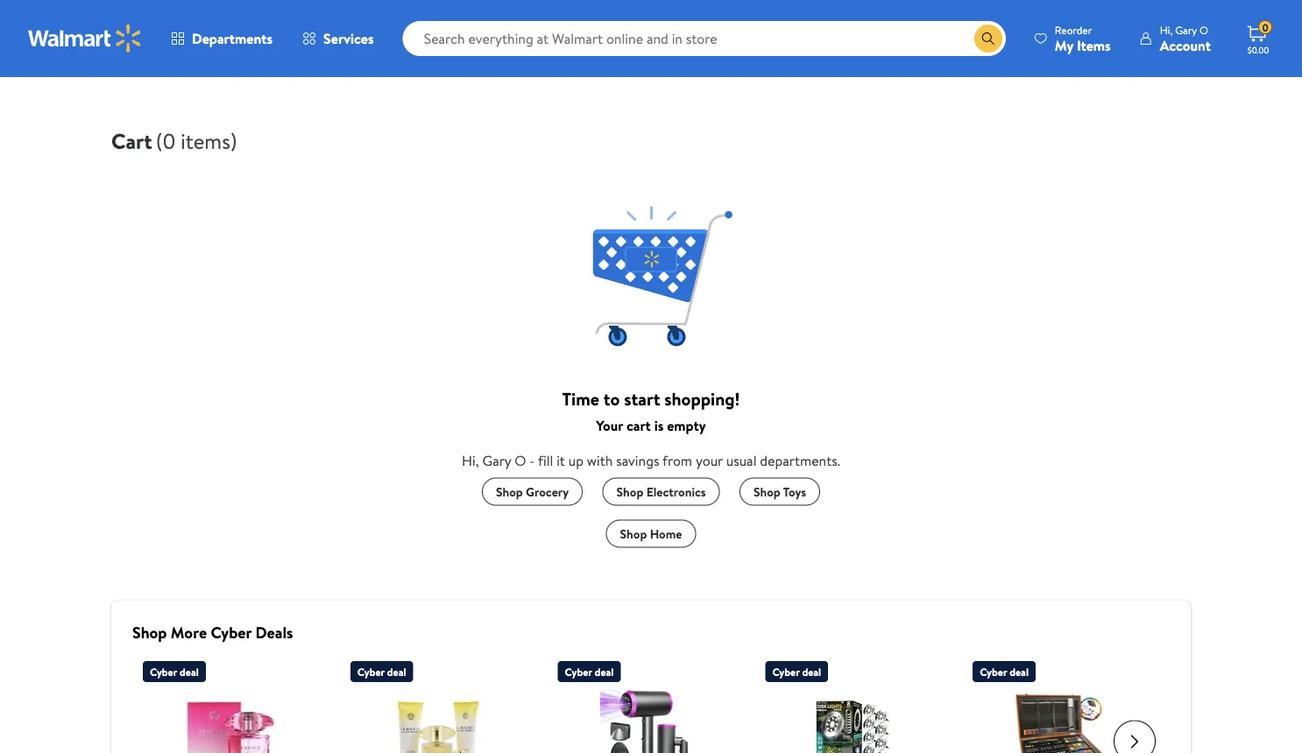 Task type: vqa. For each thing, say whether or not it's contained in the screenshot.
Finder
no



Task type: describe. For each thing, give the bounding box(es) containing it.
shop home
[[620, 526, 682, 543]]

3 cyber deal from the left
[[565, 664, 614, 679]]

fill
[[538, 451, 553, 470]]

departments
[[192, 29, 273, 48]]

home
[[650, 526, 682, 543]]

with
[[587, 451, 613, 470]]

-
[[530, 451, 535, 470]]

next slide for horizontalscrollerrecommendations list image
[[1114, 721, 1156, 754]]

it
[[557, 451, 565, 470]]

shop toys
[[754, 484, 806, 501]]

shop home link
[[606, 520, 696, 548]]

shop for shop more cyber deals
[[132, 622, 167, 644]]

shop for shop grocery
[[496, 484, 523, 501]]

account
[[1160, 35, 1211, 55]]

Search search field
[[403, 21, 1006, 56]]

shop electronics
[[617, 484, 706, 501]]

shop for shop toys
[[754, 484, 781, 501]]

hi,  gary o - fill it up with savings from your usual departments.
[[462, 451, 840, 470]]

o for account
[[1200, 22, 1208, 37]]

3 deal from the left
[[595, 664, 614, 679]]

items
[[1077, 35, 1111, 55]]

deals
[[255, 622, 293, 644]]

shop more cyber deals
[[132, 622, 293, 644]]

4 cyber deal group from the left
[[765, 654, 941, 754]]

3 cyber deal group from the left
[[558, 654, 734, 754]]

$0.00
[[1248, 44, 1269, 56]]

departments button
[[156, 18, 288, 60]]

reorder my items
[[1055, 22, 1111, 55]]

shop for shop electronics
[[617, 484, 644, 501]]

toys
[[783, 484, 806, 501]]

Walmart Site-Wide search field
[[403, 21, 1006, 56]]

empty
[[667, 416, 706, 435]]

search icon image
[[981, 32, 995, 46]]

walmart image
[[28, 25, 142, 53]]

gary for -
[[482, 451, 511, 470]]

shop toys link
[[740, 478, 820, 506]]

shopping!
[[665, 387, 740, 411]]

items)
[[181, 126, 237, 156]]

my
[[1055, 35, 1074, 55]]

(0
[[156, 126, 176, 156]]



Task type: locate. For each thing, give the bounding box(es) containing it.
hi, for hi,  gary o - fill it up with savings from your usual departments.
[[462, 451, 479, 470]]

deal
[[180, 664, 199, 679], [387, 664, 406, 679], [595, 664, 614, 679], [802, 664, 821, 679], [1010, 664, 1029, 679]]

o
[[1200, 22, 1208, 37], [515, 451, 526, 470]]

shop grocery
[[496, 484, 569, 501]]

electronics
[[646, 484, 706, 501]]

hi, right items
[[1160, 22, 1173, 37]]

shop left the home
[[620, 526, 647, 543]]

1 cyber deal from the left
[[150, 664, 199, 679]]

gary left -
[[482, 451, 511, 470]]

o for -
[[515, 451, 526, 470]]

hi, gary o account
[[1160, 22, 1211, 55]]

o left 0
[[1200, 22, 1208, 37]]

shop electronics link
[[603, 478, 720, 506]]

0 vertical spatial o
[[1200, 22, 1208, 37]]

1 vertical spatial gary
[[482, 451, 511, 470]]

start
[[624, 387, 660, 411]]

hi, for hi, gary o account
[[1160, 22, 1173, 37]]

time
[[562, 387, 599, 411]]

services
[[323, 29, 374, 48]]

4 cyber deal from the left
[[772, 664, 821, 679]]

reorder
[[1055, 22, 1092, 37]]

0 horizontal spatial gary
[[482, 451, 511, 470]]

5 deal from the left
[[1010, 664, 1029, 679]]

shop left toys
[[754, 484, 781, 501]]

shop left grocery
[[496, 484, 523, 501]]

1 horizontal spatial hi,
[[1160, 22, 1173, 37]]

your
[[596, 416, 623, 435]]

gary left 0
[[1175, 22, 1197, 37]]

0 horizontal spatial o
[[515, 451, 526, 470]]

0
[[1262, 20, 1269, 35]]

1 horizontal spatial o
[[1200, 22, 1208, 37]]

savings
[[616, 451, 659, 470]]

cart (0 items)
[[111, 126, 237, 156]]

up
[[569, 451, 584, 470]]

1 cyber deal group from the left
[[143, 654, 319, 754]]

0 vertical spatial gary
[[1175, 22, 1197, 37]]

1 vertical spatial hi,
[[462, 451, 479, 470]]

5 cyber deal from the left
[[980, 664, 1029, 679]]

is
[[654, 416, 664, 435]]

1 vertical spatial o
[[515, 451, 526, 470]]

o left -
[[515, 451, 526, 470]]

2 cyber deal group from the left
[[350, 654, 526, 754]]

2 cyber deal from the left
[[357, 664, 406, 679]]

from
[[663, 451, 692, 470]]

cyber
[[211, 622, 252, 644], [150, 664, 177, 679], [357, 664, 385, 679], [565, 664, 592, 679], [772, 664, 800, 679], [980, 664, 1007, 679]]

gary for account
[[1175, 22, 1197, 37]]

cart
[[111, 126, 152, 156]]

shop down savings
[[617, 484, 644, 501]]

shop
[[496, 484, 523, 501], [617, 484, 644, 501], [754, 484, 781, 501], [620, 526, 647, 543], [132, 622, 167, 644]]

o inside hi, gary o account
[[1200, 22, 1208, 37]]

more
[[171, 622, 207, 644]]

cyber deal group
[[143, 654, 319, 754], [350, 654, 526, 754], [558, 654, 734, 754], [765, 654, 941, 754], [973, 654, 1149, 754]]

0 horizontal spatial hi,
[[462, 451, 479, 470]]

empty cart image
[[546, 191, 756, 366]]

shop left more
[[132, 622, 167, 644]]

2 deal from the left
[[387, 664, 406, 679]]

grocery
[[526, 484, 569, 501]]

shop inside 'link'
[[496, 484, 523, 501]]

hi,
[[1160, 22, 1173, 37], [462, 451, 479, 470]]

gary
[[1175, 22, 1197, 37], [482, 451, 511, 470]]

gary inside hi, gary o account
[[1175, 22, 1197, 37]]

5 cyber deal group from the left
[[973, 654, 1149, 754]]

4 deal from the left
[[802, 664, 821, 679]]

shop grocery link
[[482, 478, 583, 506]]

1 horizontal spatial gary
[[1175, 22, 1197, 37]]

services button
[[288, 18, 389, 60]]

0 vertical spatial hi,
[[1160, 22, 1173, 37]]

time to start shopping! your cart is empty
[[562, 387, 740, 435]]

hi, left -
[[462, 451, 479, 470]]

cart
[[627, 416, 651, 435]]

usual
[[726, 451, 757, 470]]

hi, inside hi, gary o account
[[1160, 22, 1173, 37]]

departments.
[[760, 451, 840, 470]]

1 deal from the left
[[180, 664, 199, 679]]

your
[[696, 451, 723, 470]]

to
[[604, 387, 620, 411]]

cyber deal
[[150, 664, 199, 679], [357, 664, 406, 679], [565, 664, 614, 679], [772, 664, 821, 679], [980, 664, 1029, 679]]

shop for shop home
[[620, 526, 647, 543]]



